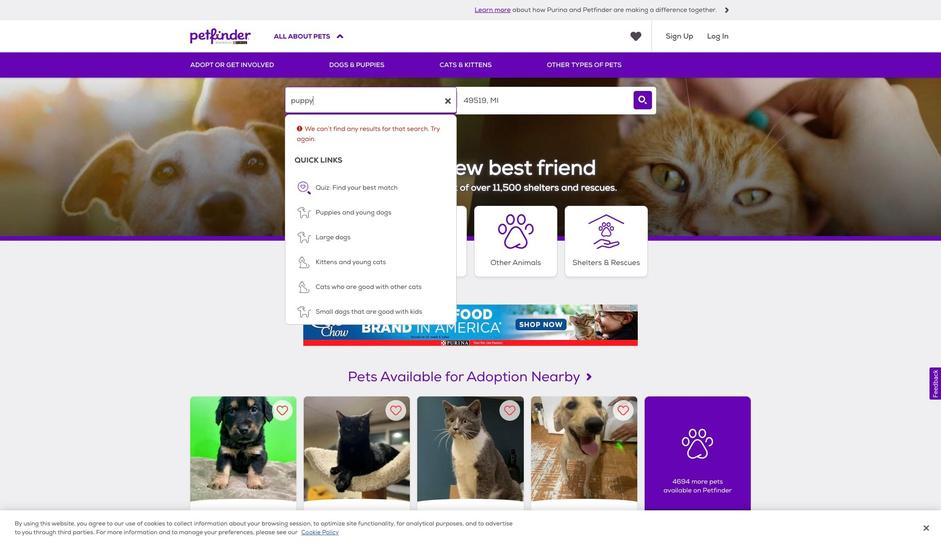 Task type: vqa. For each thing, say whether or not it's contained in the screenshot.
Alert
yes



Task type: locate. For each thing, give the bounding box(es) containing it.
primary element
[[190, 52, 751, 78]]

spruce, adoptable, adult male domestic short hair & extra-toes cat / hemingway polydactyl, in grand rapids, mi. image
[[304, 397, 410, 503]]

alert inside animal search quick links alert
[[286, 115, 457, 145]]

the tourist litter sweet gentle medium sized, adoptable, baby female flat-coated retriever, in kentwood, mi. image
[[190, 397, 297, 503]]

alert
[[286, 115, 457, 145]]

leche, adoptable, adult female mixed breed, in grand rapids, mi. image
[[531, 397, 638, 503]]

favorite spruce image
[[391, 405, 402, 416]]

favorite don juan image
[[504, 405, 516, 416]]

animal search quick links alert
[[285, 114, 457, 325]]



Task type: describe. For each thing, give the bounding box(es) containing it.
Search Terrier, Kitten, etc. text field
[[285, 87, 457, 114]]

petfinder logo image
[[190, 20, 251, 52]]

favorite the tourist litter sweet gentle medium sized image
[[277, 405, 288, 416]]

advertisement element
[[303, 305, 638, 346]]

don juan, adoptable, adult male domestic short hair, in grand rapids, mi. image
[[418, 397, 524, 503]]

Enter City, State, or ZIP text field
[[458, 87, 630, 114]]

9c2b2 image
[[725, 7, 730, 13]]

privacy alert dialog
[[0, 511, 942, 549]]

favorite leche image
[[618, 405, 629, 416]]



